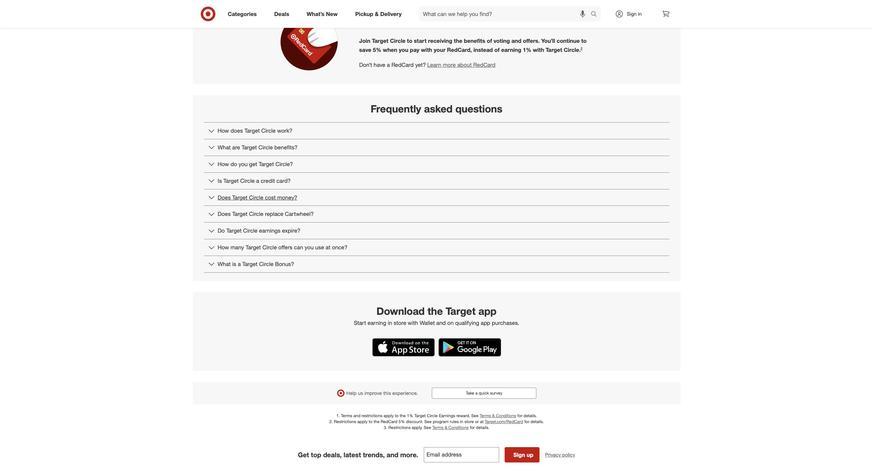 Task type: locate. For each thing, give the bounding box(es) containing it.
what left are
[[218, 144, 231, 151]]

earning
[[501, 47, 521, 54], [368, 320, 386, 327]]

and left on
[[436, 320, 446, 327]]

you left use
[[305, 244, 314, 251]]

& up have
[[375, 10, 379, 17]]

target up discount.
[[414, 413, 426, 418]]

0 vertical spatial for
[[517, 413, 522, 418]]

target up qualifying
[[446, 305, 476, 317]]

1 horizontal spatial for
[[517, 413, 522, 418]]

the up redcard,
[[454, 37, 462, 44]]

of up instead
[[487, 37, 492, 44]]

more
[[443, 61, 456, 68]]

1 horizontal spatial terms & conditions link
[[480, 413, 516, 418]]

restrictions right 3.
[[388, 425, 411, 430]]

frequently
[[371, 103, 421, 115]]

us
[[358, 390, 363, 396]]

5% inside 1. terms and restrictions apply to the 1% target circle earnings reward. see terms & conditions for details. 2. restrictions apply to the redcard 5% discount. see program rules in store or at target.com/redcard for details. 3. restrictions apply. see terms & conditions for details.
[[399, 419, 405, 424]]

the down the restrictions
[[374, 419, 380, 424]]

voting
[[494, 37, 510, 44]]

trends,
[[363, 451, 385, 459]]

1 vertical spatial sign
[[513, 452, 525, 459]]

terms & conditions link up target.com/redcard link
[[480, 413, 516, 418]]

circle.
[[564, 47, 581, 54]]

1 how from the top
[[218, 127, 229, 134]]

5% left discount.
[[399, 419, 405, 424]]

0 vertical spatial does
[[218, 194, 231, 201]]

target right does
[[245, 127, 260, 134]]

the
[[454, 37, 462, 44], [428, 305, 443, 317], [400, 413, 406, 418], [374, 419, 380, 424]]

get it on google play image
[[438, 338, 501, 357]]

take a quick survey
[[466, 391, 502, 396]]

once?
[[332, 244, 347, 251]]

0 vertical spatial &
[[375, 10, 379, 17]]

of down voting
[[494, 47, 500, 54]]

circle inside dropdown button
[[249, 194, 263, 201]]

does inside dropdown button
[[218, 211, 231, 218]]

3.
[[384, 425, 387, 430]]

what left the is
[[218, 261, 231, 268]]

1%
[[523, 47, 531, 54], [407, 413, 413, 418]]

3 how from the top
[[218, 244, 229, 251]]

0 vertical spatial how
[[218, 127, 229, 134]]

pay
[[410, 47, 419, 54]]

1 horizontal spatial 1%
[[523, 47, 531, 54]]

0 vertical spatial you
[[399, 47, 408, 54]]

redcard
[[391, 61, 414, 68], [473, 61, 495, 68], [381, 419, 397, 424]]

2 how from the top
[[218, 161, 229, 168]]

2 horizontal spatial you
[[399, 47, 408, 54]]

circle up when
[[390, 37, 405, 44]]

0 horizontal spatial apply
[[357, 419, 368, 424]]

1 horizontal spatial in
[[460, 419, 463, 424]]

target.com/redcard link
[[485, 419, 523, 424]]

many
[[231, 244, 244, 251]]

privacy policy
[[545, 452, 575, 458]]

terms & conditions link down rules
[[432, 425, 469, 430]]

a
[[386, 17, 392, 30], [387, 61, 390, 68], [256, 177, 259, 184], [238, 261, 241, 268], [475, 391, 478, 396]]

when
[[383, 47, 397, 54]]

how left does
[[218, 127, 229, 134]]

0 vertical spatial in
[[638, 11, 642, 17]]

circle?
[[275, 161, 293, 168]]

1 horizontal spatial store
[[464, 419, 474, 424]]

for
[[517, 413, 522, 418], [524, 419, 529, 424], [470, 425, 475, 430]]

1 horizontal spatial apply
[[384, 413, 394, 418]]

for right target.com/redcard link
[[524, 419, 529, 424]]

details.
[[524, 413, 537, 418], [531, 419, 544, 424], [476, 425, 489, 430]]

circle left earnings
[[243, 227, 258, 234]]

conditions down rules
[[449, 425, 469, 430]]

2 vertical spatial how
[[218, 244, 229, 251]]

you
[[399, 47, 408, 54], [239, 161, 248, 168], [305, 244, 314, 251]]

circle left cost
[[249, 194, 263, 201]]

how for how do you get target circle?
[[218, 161, 229, 168]]

and inside 1. terms and restrictions apply to the 1% target circle earnings reward. see terms & conditions for details. 2. restrictions apply to the redcard 5% discount. see program rules in store or at target.com/redcard for details. 3. restrictions apply. see terms & conditions for details.
[[353, 413, 361, 418]]

in
[[638, 11, 642, 17], [388, 320, 392, 327], [460, 419, 463, 424]]

2 vertical spatial &
[[445, 425, 447, 430]]

does down is
[[218, 194, 231, 201]]

0 vertical spatial 1%
[[523, 47, 531, 54]]

you left pay
[[399, 47, 408, 54]]

apply down the restrictions
[[357, 419, 368, 424]]

with down offers.
[[533, 47, 544, 54]]

0 vertical spatial 5%
[[373, 47, 381, 54]]

1 what from the top
[[218, 144, 231, 151]]

1% down offers.
[[523, 47, 531, 54]]

store
[[394, 320, 406, 327], [464, 419, 474, 424]]

and inside download the target app start earning in store with wallet and on qualifying app purchases.
[[436, 320, 446, 327]]

store left or
[[464, 419, 474, 424]]

target right are
[[242, 144, 257, 151]]

None text field
[[424, 448, 499, 463]]

the inside join target circle to start receiving the benefits of voting and offers. you'll continue to save 5% when you pay with your redcard, instead of earning 1% with target circle.
[[454, 37, 462, 44]]

what for what are target circle benefits?
[[218, 144, 231, 151]]

apply.
[[412, 425, 423, 430]]

this
[[383, 390, 391, 396]]

circle inside 1. terms and restrictions apply to the 1% target circle earnings reward. see terms & conditions for details. 2. restrictions apply to the redcard 5% discount. see program rules in store or at target.com/redcard for details. 3. restrictions apply. see terms & conditions for details.
[[427, 413, 438, 418]]

asked
[[424, 103, 453, 115]]

app right qualifying
[[481, 320, 490, 327]]

1% up discount.
[[407, 413, 413, 418]]

0 vertical spatial apply
[[384, 413, 394, 418]]

to down the restrictions
[[369, 419, 372, 424]]

a right take in the right of the page
[[475, 391, 478, 396]]

0 vertical spatial earning
[[501, 47, 521, 54]]

0 vertical spatial of
[[487, 37, 492, 44]]

have
[[374, 61, 385, 68]]

5% right save
[[373, 47, 381, 54]]

target.com/redcard
[[485, 419, 523, 424]]

for down reward.
[[470, 425, 475, 430]]

deals link
[[268, 6, 298, 22]]

replace
[[265, 211, 283, 218]]

categories link
[[222, 6, 266, 22]]

see left program
[[424, 419, 432, 424]]

2 horizontal spatial in
[[638, 11, 642, 17]]

0 horizontal spatial 5%
[[373, 47, 381, 54]]

2.
[[329, 419, 333, 424]]

circle
[[390, 37, 405, 44], [261, 127, 276, 134], [258, 144, 273, 151], [240, 177, 255, 184], [249, 194, 263, 201], [249, 211, 263, 218], [243, 227, 258, 234], [262, 244, 277, 251], [259, 261, 274, 268], [427, 413, 438, 418]]

learn
[[427, 61, 441, 68]]

you right do
[[239, 161, 248, 168]]

0 horizontal spatial at
[[326, 244, 330, 251]]

0 vertical spatial at
[[326, 244, 330, 251]]

and
[[512, 37, 521, 44], [436, 320, 446, 327], [353, 413, 361, 418], [387, 451, 398, 459]]

1 vertical spatial store
[[464, 419, 474, 424]]

1 horizontal spatial sign
[[627, 11, 637, 17]]

how left do
[[218, 161, 229, 168]]

the up wallet
[[428, 305, 443, 317]]

2 vertical spatial see
[[424, 425, 431, 430]]

1 horizontal spatial at
[[480, 419, 484, 424]]

delivery
[[380, 10, 402, 17]]

how
[[218, 127, 229, 134], [218, 161, 229, 168], [218, 244, 229, 251]]

earning down voting
[[501, 47, 521, 54]]

& up target.com/redcard link
[[492, 413, 495, 418]]

1 vertical spatial at
[[480, 419, 484, 424]]

don't
[[359, 61, 372, 68]]

and left the restrictions
[[353, 413, 361, 418]]

and right voting
[[512, 37, 521, 44]]

circle up program
[[427, 413, 438, 418]]

does target circle replace cartwheel? button
[[204, 206, 669, 222]]

a right the is
[[238, 261, 241, 268]]

conditions up target.com/redcard link
[[496, 413, 516, 418]]

earning inside download the target app start earning in store with wallet and on qualifying app purchases.
[[368, 320, 386, 327]]

how do you get target circle? button
[[204, 156, 669, 172]]

0 horizontal spatial in
[[388, 320, 392, 327]]

terms right 1. on the left bottom of page
[[341, 413, 352, 418]]

at right use
[[326, 244, 330, 251]]

1 vertical spatial what
[[218, 261, 231, 268]]

0 horizontal spatial you
[[239, 161, 248, 168]]

1 horizontal spatial earning
[[501, 47, 521, 54]]

1 horizontal spatial 5%
[[399, 419, 405, 424]]

0 horizontal spatial terms
[[341, 413, 352, 418]]

with
[[421, 47, 432, 54], [533, 47, 544, 54], [408, 320, 418, 327]]

2 does from the top
[[218, 211, 231, 218]]

0 horizontal spatial with
[[408, 320, 418, 327]]

wallet
[[420, 320, 435, 327]]

what for what is a target circle bonus?
[[218, 261, 231, 268]]

1 vertical spatial earning
[[368, 320, 386, 327]]

new
[[326, 10, 338, 17]]

redcard inside 1. terms and restrictions apply to the 1% target circle earnings reward. see terms & conditions for details. 2. restrictions apply to the redcard 5% discount. see program rules in store or at target.com/redcard for details. 3. restrictions apply. see terms & conditions for details.
[[381, 419, 397, 424]]

target right many
[[246, 244, 261, 251]]

circle inside join target circle to start receiving the benefits of voting and offers. you'll continue to save 5% when you pay with your redcard, instead of earning 1% with target circle.
[[390, 37, 405, 44]]

0 vertical spatial restrictions
[[334, 419, 356, 424]]

do
[[218, 227, 225, 234]]

2 vertical spatial you
[[305, 244, 314, 251]]

1 vertical spatial how
[[218, 161, 229, 168]]

app up the purchases.
[[478, 305, 497, 317]]

privacy
[[545, 452, 561, 458]]

target right the do
[[226, 227, 242, 234]]

0 vertical spatial store
[[394, 320, 406, 327]]

0 horizontal spatial 1%
[[407, 413, 413, 418]]

0 horizontal spatial earning
[[368, 320, 386, 327]]

1 vertical spatial conditions
[[449, 425, 469, 430]]

1 horizontal spatial conditions
[[496, 413, 516, 418]]

& down program
[[445, 425, 447, 430]]

and inside join target circle to start receiving the benefits of voting and offers. you'll continue to save 5% when you pay with your redcard, instead of earning 1% with target circle.
[[512, 37, 521, 44]]

1 does from the top
[[218, 194, 231, 201]]

1 vertical spatial in
[[388, 320, 392, 327]]

0 horizontal spatial store
[[394, 320, 406, 327]]

you'll
[[541, 37, 555, 44]]

1 vertical spatial 5%
[[399, 419, 405, 424]]

terms up target.com/redcard
[[480, 413, 491, 418]]

redcard left yet?
[[391, 61, 414, 68]]

target inside download the target app start earning in store with wallet and on qualifying app purchases.
[[446, 305, 476, 317]]

apply up 3.
[[384, 413, 394, 418]]

have a redcard™?
[[359, 17, 449, 30]]

circle down does target circle cost money? on the top left of page
[[249, 211, 263, 218]]

redcard up 3.
[[381, 419, 397, 424]]

1 vertical spatial you
[[239, 161, 248, 168]]

bonus?
[[275, 261, 294, 268]]

at inside 1. terms and restrictions apply to the 1% target circle earnings reward. see terms & conditions for details. 2. restrictions apply to the redcard 5% discount. see program rules in store or at target.com/redcard for details. 3. restrictions apply. see terms & conditions for details.
[[480, 419, 484, 424]]

2 vertical spatial for
[[470, 425, 475, 430]]

circle left work?
[[261, 127, 276, 134]]

how left many
[[218, 244, 229, 251]]

does up the do
[[218, 211, 231, 218]]

restrictions down 1. on the left bottom of page
[[334, 419, 356, 424]]

store inside download the target app start earning in store with wallet and on qualifying app purchases.
[[394, 320, 406, 327]]

is
[[232, 261, 236, 268]]

0 horizontal spatial terms & conditions link
[[432, 425, 469, 430]]

0 horizontal spatial sign
[[513, 452, 525, 459]]

redcard™?
[[395, 17, 449, 30]]

1 vertical spatial apply
[[357, 419, 368, 424]]

1 horizontal spatial &
[[445, 425, 447, 430]]

with left wallet
[[408, 320, 418, 327]]

target up when
[[372, 37, 388, 44]]

terms & conditions link
[[480, 413, 516, 418], [432, 425, 469, 430]]

target down the you'll
[[546, 47, 562, 54]]

questions
[[455, 103, 502, 115]]

see right apply.
[[424, 425, 431, 430]]

in inside 1. terms and restrictions apply to the 1% target circle earnings reward. see terms & conditions for details. 2. restrictions apply to the redcard 5% discount. see program rules in store or at target.com/redcard for details. 3. restrictions apply. see terms & conditions for details.
[[460, 419, 463, 424]]

0 vertical spatial what
[[218, 144, 231, 151]]

1 vertical spatial terms & conditions link
[[432, 425, 469, 430]]

your
[[434, 47, 445, 54]]

target down does target circle cost money? on the top left of page
[[232, 211, 248, 218]]

target down is target circle a credit card?
[[232, 194, 248, 201]]

in inside 'sign in' link
[[638, 11, 642, 17]]

2 vertical spatial in
[[460, 419, 463, 424]]

1 vertical spatial restrictions
[[388, 425, 411, 430]]

see up or
[[471, 413, 479, 418]]

app
[[478, 305, 497, 317], [481, 320, 490, 327]]

does inside dropdown button
[[218, 194, 231, 201]]

circle up how do you get target circle?
[[258, 144, 273, 151]]

2 horizontal spatial &
[[492, 413, 495, 418]]

sign
[[627, 11, 637, 17], [513, 452, 525, 459]]

1. terms and restrictions apply to the 1% target circle earnings reward. see terms & conditions for details. 2. restrictions apply to the redcard 5% discount. see program rules in store or at target.com/redcard for details. 3. restrictions apply. see terms & conditions for details.
[[329, 413, 544, 430]]

at right or
[[480, 419, 484, 424]]

to down experience. on the left bottom of the page
[[395, 413, 399, 418]]

0 vertical spatial terms & conditions link
[[480, 413, 516, 418]]

2 vertical spatial details.
[[476, 425, 489, 430]]

sign inside button
[[513, 452, 525, 459]]

0 vertical spatial sign
[[627, 11, 637, 17]]

privacy policy link
[[545, 452, 575, 459]]

1 vertical spatial does
[[218, 211, 231, 218]]

2
[[581, 46, 583, 51]]

1 horizontal spatial you
[[305, 244, 314, 251]]

categories
[[228, 10, 257, 17]]

cost
[[265, 194, 276, 201]]

1% inside 1. terms and restrictions apply to the 1% target circle earnings reward. see terms & conditions for details. 2. restrictions apply to the redcard 5% discount. see program rules in store or at target.com/redcard for details. 3. restrictions apply. see terms & conditions for details.
[[407, 413, 413, 418]]

store down download
[[394, 320, 406, 327]]

1 vertical spatial of
[[494, 47, 500, 54]]

1 vertical spatial for
[[524, 419, 529, 424]]

for up target.com/redcard link
[[517, 413, 522, 418]]

earning right start
[[368, 320, 386, 327]]

benefits
[[464, 37, 485, 44]]

don't have a redcard yet? learn more about redcard
[[359, 61, 495, 68]]

terms down program
[[432, 425, 444, 430]]

1 vertical spatial app
[[481, 320, 490, 327]]

apply
[[384, 413, 394, 418], [357, 419, 368, 424]]

0 horizontal spatial &
[[375, 10, 379, 17]]

are
[[232, 144, 240, 151]]

1 vertical spatial 1%
[[407, 413, 413, 418]]

to
[[407, 37, 412, 44], [581, 37, 587, 44], [395, 413, 399, 418], [369, 419, 372, 424]]

2 what from the top
[[218, 261, 231, 268]]

with down start
[[421, 47, 432, 54]]



Task type: describe. For each thing, give the bounding box(es) containing it.
get
[[298, 451, 309, 459]]

what's new
[[307, 10, 338, 17]]

search
[[587, 11, 604, 18]]

how many target circle offers can you use at once?
[[218, 244, 347, 251]]

target right is
[[223, 177, 239, 184]]

expire?
[[282, 227, 300, 234]]

what is a target circle bonus? button
[[204, 256, 669, 273]]

sign up button
[[505, 448, 539, 463]]

earning inside join target circle to start receiving the benefits of voting and offers. you'll continue to save 5% when you pay with your redcard, instead of earning 1% with target circle.
[[501, 47, 521, 54]]

restrictions
[[362, 413, 382, 418]]

redcard,
[[447, 47, 472, 54]]

5% inside join target circle to start receiving the benefits of voting and offers. you'll continue to save 5% when you pay with your redcard, instead of earning 1% with target circle.
[[373, 47, 381, 54]]

does target circle replace cartwheel?
[[218, 211, 314, 218]]

what's
[[307, 10, 324, 17]]

a right have
[[387, 61, 390, 68]]

0 vertical spatial details.
[[524, 413, 537, 418]]

target inside dropdown button
[[232, 194, 248, 201]]

do
[[231, 161, 237, 168]]

credit
[[261, 177, 275, 184]]

more.
[[400, 451, 418, 459]]

target inside 1. terms and restrictions apply to the 1% target circle earnings reward. see terms & conditions for details. 2. restrictions apply to the redcard 5% discount. see program rules in store or at target.com/redcard for details. 3. restrictions apply. see terms & conditions for details.
[[414, 413, 426, 418]]

store inside 1. terms and restrictions apply to the 1% target circle earnings reward. see terms & conditions for details. 2. restrictions apply to the redcard 5% discount. see program rules in store or at target.com/redcard for details. 3. restrictions apply. see terms & conditions for details.
[[464, 419, 474, 424]]

0 vertical spatial app
[[478, 305, 497, 317]]

and left more.
[[387, 451, 398, 459]]

offers.
[[523, 37, 540, 44]]

does for does target circle replace cartwheel?
[[218, 211, 231, 218]]

sign for sign up
[[513, 452, 525, 459]]

help us improve this experience.
[[346, 390, 418, 396]]

& inside the pickup & delivery link
[[375, 10, 379, 17]]

a left credit
[[256, 177, 259, 184]]

a inside button
[[475, 391, 478, 396]]

on
[[447, 320, 454, 327]]

is target circle a credit card?
[[218, 177, 291, 184]]

1 horizontal spatial restrictions
[[388, 425, 411, 430]]

0 vertical spatial conditions
[[496, 413, 516, 418]]

1 vertical spatial &
[[492, 413, 495, 418]]

What can we help you find? suggestions appear below search field
[[419, 6, 592, 22]]

does target circle cost money?
[[218, 194, 297, 201]]

rules
[[450, 419, 459, 424]]

sign for sign in
[[627, 11, 637, 17]]

1 horizontal spatial of
[[494, 47, 500, 54]]

quick
[[479, 391, 489, 396]]

cartwheel?
[[285, 211, 314, 218]]

start
[[414, 37, 427, 44]]

circle down get
[[240, 177, 255, 184]]

frequently asked questions
[[371, 103, 502, 115]]

does target circle cost money? button
[[204, 189, 669, 206]]

offers
[[278, 244, 292, 251]]

up
[[527, 452, 533, 459]]

at inside dropdown button
[[326, 244, 330, 251]]

0 vertical spatial see
[[471, 413, 479, 418]]

a down the delivery
[[386, 17, 392, 30]]

pickup & delivery link
[[349, 6, 410, 22]]

join target circle to start receiving the benefits of voting and offers. you'll continue to save 5% when you pay with your redcard, instead of earning 1% with target circle.
[[359, 37, 587, 54]]

terms & conditions link for 3. restrictions apply. see
[[432, 425, 469, 430]]

sign up
[[513, 452, 533, 459]]

work?
[[277, 127, 292, 134]]

improve
[[364, 390, 382, 396]]

how for how many target circle offers can you use at once?
[[218, 244, 229, 251]]

to up 2 link at the right
[[581, 37, 587, 44]]

the inside download the target app start earning in store with wallet and on qualifying app purchases.
[[428, 305, 443, 317]]

what are target circle benefits?
[[218, 144, 298, 151]]

what is a target circle bonus?
[[218, 261, 294, 268]]

circle left offers
[[262, 244, 277, 251]]

circle inside "dropdown button"
[[243, 227, 258, 234]]

2 horizontal spatial for
[[524, 419, 529, 424]]

0 horizontal spatial restrictions
[[334, 419, 356, 424]]

2 horizontal spatial with
[[533, 47, 544, 54]]

1 horizontal spatial with
[[421, 47, 432, 54]]

the down experience. on the left bottom of the page
[[400, 413, 406, 418]]

receiving
[[428, 37, 452, 44]]

1 horizontal spatial terms
[[432, 425, 444, 430]]

0 horizontal spatial for
[[470, 425, 475, 430]]

can
[[294, 244, 303, 251]]

instead
[[473, 47, 493, 54]]

policy
[[562, 452, 575, 458]]

what's new link
[[301, 6, 347, 22]]

join
[[359, 37, 370, 44]]

discount.
[[406, 419, 423, 424]]

save
[[359, 47, 371, 54]]

how do you get target circle?
[[218, 161, 293, 168]]

latest
[[344, 451, 361, 459]]

2 horizontal spatial terms
[[480, 413, 491, 418]]

qualifying
[[455, 320, 479, 327]]

download on the appstore image
[[372, 338, 435, 357]]

download
[[376, 305, 425, 317]]

card?
[[276, 177, 291, 184]]

use
[[315, 244, 324, 251]]

target inside "dropdown button"
[[226, 227, 242, 234]]

1 vertical spatial details.
[[531, 419, 544, 424]]

do target circle earnings expire? button
[[204, 223, 669, 239]]

does
[[231, 127, 243, 134]]

experience.
[[392, 390, 418, 396]]

benefits?
[[274, 144, 298, 151]]

continue
[[557, 37, 580, 44]]

0 horizontal spatial conditions
[[449, 425, 469, 430]]

deals,
[[323, 451, 342, 459]]

circle left bonus?
[[259, 261, 274, 268]]

you inside join target circle to start receiving the benefits of voting and offers. you'll continue to save 5% when you pay with your redcard, instead of earning 1% with target circle.
[[399, 47, 408, 54]]

1 vertical spatial see
[[424, 419, 432, 424]]

top
[[311, 451, 321, 459]]

search button
[[587, 6, 604, 23]]

in inside download the target app start earning in store with wallet and on qualifying app purchases.
[[388, 320, 392, 327]]

target right get
[[259, 161, 274, 168]]

is
[[218, 177, 222, 184]]

take
[[466, 391, 474, 396]]

redcard down instead
[[473, 61, 495, 68]]

money?
[[277, 194, 297, 201]]

start
[[354, 320, 366, 327]]

1% inside join target circle to start receiving the benefits of voting and offers. you'll continue to save 5% when you pay with your redcard, instead of earning 1% with target circle.
[[523, 47, 531, 54]]

get
[[249, 161, 257, 168]]

how many target circle offers can you use at once? button
[[204, 239, 669, 256]]

have
[[359, 17, 383, 30]]

deals
[[274, 10, 289, 17]]

take a quick survey button
[[432, 388, 536, 399]]

pickup
[[355, 10, 373, 17]]

help
[[346, 390, 357, 396]]

what are target circle benefits? button
[[204, 139, 669, 156]]

purchases.
[[492, 320, 519, 327]]

target right the is
[[242, 261, 258, 268]]

program
[[433, 419, 449, 424]]

0 horizontal spatial of
[[487, 37, 492, 44]]

survey
[[490, 391, 502, 396]]

sign in link
[[609, 6, 653, 22]]

get top deals, latest trends, and more.
[[298, 451, 418, 459]]

earnings
[[439, 413, 455, 418]]

to up pay
[[407, 37, 412, 44]]

with inside download the target app start earning in store with wallet and on qualifying app purchases.
[[408, 320, 418, 327]]

does for does target circle cost money?
[[218, 194, 231, 201]]

how for how does target circle work?
[[218, 127, 229, 134]]

terms & conditions link for 1. terms and restrictions apply to the 1% target circle earnings reward. see
[[480, 413, 516, 418]]



Task type: vqa. For each thing, say whether or not it's contained in the screenshot.
Hi,
no



